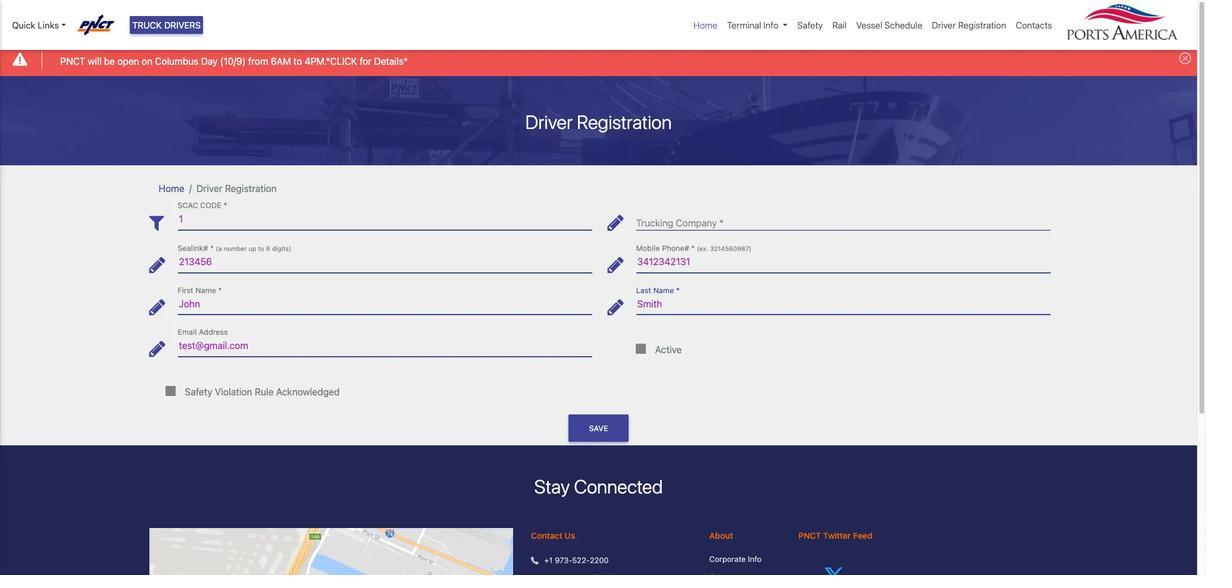 Task type: vqa. For each thing, say whether or not it's contained in the screenshot.
TRUCK
yes



Task type: describe. For each thing, give the bounding box(es) containing it.
522-
[[572, 556, 590, 565]]

vessel
[[856, 20, 882, 30]]

quick
[[12, 20, 35, 30]]

1 vertical spatial driver registration
[[525, 110, 672, 133]]

first name *
[[178, 286, 222, 295]]

up
[[249, 245, 256, 252]]

1 horizontal spatial home
[[694, 20, 718, 30]]

rail
[[832, 20, 847, 30]]

save button
[[569, 415, 628, 443]]

corporate info link
[[709, 554, 781, 566]]

+1 973-522-2200
[[544, 556, 609, 565]]

on
[[142, 56, 152, 66]]

1 vertical spatial driver
[[525, 110, 573, 133]]

rail link
[[828, 14, 852, 37]]

columbus
[[155, 56, 199, 66]]

trucking company *
[[636, 218, 724, 229]]

scac
[[178, 202, 198, 210]]

first
[[178, 286, 193, 295]]

* for mobile phone# * (ex: 3214560987)
[[691, 244, 695, 253]]

(a
[[216, 245, 222, 252]]

stay connected
[[534, 476, 663, 499]]

terminal info
[[727, 20, 779, 30]]

address
[[199, 328, 228, 337]]

schedule
[[885, 20, 922, 30]]

pnct for pnct twitter feed
[[799, 531, 821, 541]]

0 vertical spatial registration
[[958, 20, 1006, 30]]

last
[[636, 286, 651, 295]]

close image
[[1179, 53, 1191, 64]]

info for corporate info
[[748, 555, 762, 564]]

truck
[[132, 20, 162, 30]]

Trucking Company * text field
[[636, 209, 1050, 231]]

2200
[[590, 556, 609, 565]]

* for last name *
[[676, 286, 680, 295]]

0 horizontal spatial home
[[159, 183, 184, 194]]

email address
[[178, 328, 228, 337]]

* for scac code *
[[224, 202, 227, 210]]

6
[[266, 245, 270, 252]]

safety violation rule acknowledged
[[185, 387, 340, 398]]

details*
[[374, 56, 408, 66]]

safety for safety violation rule acknowledged
[[185, 387, 212, 398]]

safety for safety
[[797, 20, 823, 30]]

vessel schedule
[[856, 20, 922, 30]]

mobile phone# * (ex: 3214560987)
[[636, 244, 752, 253]]

* for first name *
[[218, 286, 222, 295]]

1 vertical spatial registration
[[577, 110, 672, 133]]

truck drivers link
[[130, 16, 203, 34]]

contact
[[531, 531, 562, 541]]

truck drivers
[[132, 20, 201, 30]]

6am
[[271, 56, 291, 66]]

will
[[88, 56, 102, 66]]

us
[[565, 531, 575, 541]]

pnct for pnct will be open on columbus day (10/9) from 6am to 4pm.*click for details*
[[60, 56, 85, 66]]

pnct will be open on columbus day (10/9) from 6am to 4pm.*click for details*
[[60, 56, 408, 66]]

quick links
[[12, 20, 59, 30]]

pnct twitter feed
[[799, 531, 873, 541]]

to inside sealink# * (a number up to 6 digits)
[[258, 245, 264, 252]]

(10/9)
[[220, 56, 246, 66]]

1 vertical spatial home link
[[159, 183, 184, 194]]

active
[[655, 345, 682, 356]]

for
[[360, 56, 372, 66]]

email
[[178, 328, 197, 337]]

name for last
[[653, 286, 674, 295]]

code
[[200, 202, 221, 210]]



Task type: locate. For each thing, give the bounding box(es) containing it.
0 horizontal spatial to
[[258, 245, 264, 252]]

safety
[[797, 20, 823, 30], [185, 387, 212, 398]]

pnct left will
[[60, 56, 85, 66]]

vessel schedule link
[[852, 14, 927, 37]]

Email Address text field
[[178, 335, 592, 357]]

0 vertical spatial safety
[[797, 20, 823, 30]]

1 vertical spatial home
[[159, 183, 184, 194]]

rule
[[255, 387, 274, 398]]

open
[[117, 56, 139, 66]]

0 vertical spatial pnct
[[60, 56, 85, 66]]

company
[[676, 218, 717, 229]]

0 vertical spatial to
[[293, 56, 302, 66]]

4pm.*click
[[305, 56, 357, 66]]

1 vertical spatial safety
[[185, 387, 212, 398]]

day
[[201, 56, 218, 66]]

name right first at the left
[[195, 286, 216, 295]]

* right company
[[719, 218, 724, 229]]

2 horizontal spatial driver
[[932, 20, 956, 30]]

2 horizontal spatial driver registration
[[932, 20, 1006, 30]]

3214560987)
[[710, 245, 752, 252]]

1 horizontal spatial pnct
[[799, 531, 821, 541]]

2 vertical spatial driver
[[197, 183, 222, 194]]

driver registration
[[932, 20, 1006, 30], [525, 110, 672, 133], [197, 183, 277, 194]]

sealink#
[[178, 244, 208, 253]]

twitter
[[823, 531, 851, 541]]

contacts
[[1016, 20, 1052, 30]]

safety link
[[793, 14, 828, 37]]

name for first
[[195, 286, 216, 295]]

home link
[[689, 14, 722, 37], [159, 183, 184, 194]]

trucking
[[636, 218, 673, 229]]

home link up scac
[[159, 183, 184, 194]]

home link left terminal
[[689, 14, 722, 37]]

1 horizontal spatial safety
[[797, 20, 823, 30]]

1 horizontal spatial to
[[293, 56, 302, 66]]

2 vertical spatial registration
[[225, 183, 277, 194]]

be
[[104, 56, 115, 66]]

about
[[709, 531, 733, 541]]

Last Name * text field
[[636, 293, 1050, 315]]

registration
[[958, 20, 1006, 30], [577, 110, 672, 133], [225, 183, 277, 194]]

* left (ex:
[[691, 244, 695, 253]]

2 horizontal spatial registration
[[958, 20, 1006, 30]]

contact us
[[531, 531, 575, 541]]

info
[[764, 20, 779, 30], [748, 555, 762, 564]]

sealink# * (a number up to 6 digits)
[[178, 244, 291, 253]]

* right the last
[[676, 286, 680, 295]]

home up scac
[[159, 183, 184, 194]]

0 vertical spatial home
[[694, 20, 718, 30]]

1 horizontal spatial home link
[[689, 14, 722, 37]]

2 name from the left
[[653, 286, 674, 295]]

quick links link
[[12, 18, 66, 32]]

0 vertical spatial driver registration
[[932, 20, 1006, 30]]

1 vertical spatial pnct
[[799, 531, 821, 541]]

corporate
[[709, 555, 746, 564]]

contacts link
[[1011, 14, 1057, 37]]

to
[[293, 56, 302, 66], [258, 245, 264, 252]]

First Name * text field
[[178, 293, 592, 315]]

links
[[38, 20, 59, 30]]

name
[[195, 286, 216, 295], [653, 286, 674, 295]]

973-
[[555, 556, 572, 565]]

to inside alert
[[293, 56, 302, 66]]

1 horizontal spatial info
[[764, 20, 779, 30]]

0 horizontal spatial home link
[[159, 183, 184, 194]]

number
[[224, 245, 247, 252]]

home
[[694, 20, 718, 30], [159, 183, 184, 194]]

feed
[[853, 531, 873, 541]]

0 horizontal spatial info
[[748, 555, 762, 564]]

(ex:
[[697, 245, 708, 252]]

drivers
[[164, 20, 201, 30]]

safety left rail
[[797, 20, 823, 30]]

mobile
[[636, 244, 660, 253]]

0 horizontal spatial name
[[195, 286, 216, 295]]

terminal
[[727, 20, 761, 30]]

home left terminal
[[694, 20, 718, 30]]

+1 973-522-2200 link
[[544, 555, 609, 567]]

0 horizontal spatial safety
[[185, 387, 212, 398]]

digits)
[[272, 245, 291, 252]]

info right corporate
[[748, 555, 762, 564]]

pnct will be open on columbus day (10/9) from 6am to 4pm.*click for details* link
[[60, 54, 408, 68]]

2 vertical spatial driver registration
[[197, 183, 277, 194]]

0 vertical spatial info
[[764, 20, 779, 30]]

violation
[[215, 387, 252, 398]]

* right first at the left
[[218, 286, 222, 295]]

from
[[248, 56, 268, 66]]

0 horizontal spatial driver registration
[[197, 183, 277, 194]]

0 horizontal spatial registration
[[225, 183, 277, 194]]

pnct inside pnct will be open on columbus day (10/9) from 6am to 4pm.*click for details* link
[[60, 56, 85, 66]]

1 horizontal spatial driver
[[525, 110, 573, 133]]

pnct
[[60, 56, 85, 66], [799, 531, 821, 541]]

1 horizontal spatial driver registration
[[525, 110, 672, 133]]

0 vertical spatial driver
[[932, 20, 956, 30]]

stay
[[534, 476, 570, 499]]

corporate info
[[709, 555, 762, 564]]

driver
[[932, 20, 956, 30], [525, 110, 573, 133], [197, 183, 222, 194]]

0 vertical spatial home link
[[689, 14, 722, 37]]

pnct left twitter at the bottom of page
[[799, 531, 821, 541]]

0 horizontal spatial pnct
[[60, 56, 85, 66]]

last name *
[[636, 286, 680, 295]]

* for trucking company *
[[719, 218, 724, 229]]

info right terminal
[[764, 20, 779, 30]]

* left '(a'
[[210, 244, 214, 253]]

0 horizontal spatial driver
[[197, 183, 222, 194]]

SCAC CODE * search field
[[178, 209, 592, 231]]

1 horizontal spatial name
[[653, 286, 674, 295]]

1 name from the left
[[195, 286, 216, 295]]

*
[[224, 202, 227, 210], [719, 218, 724, 229], [210, 244, 214, 253], [691, 244, 695, 253], [218, 286, 222, 295], [676, 286, 680, 295]]

name right the last
[[653, 286, 674, 295]]

1 vertical spatial to
[[258, 245, 264, 252]]

acknowledged
[[276, 387, 340, 398]]

phone#
[[662, 244, 689, 253]]

safety inside safety "link"
[[797, 20, 823, 30]]

+1
[[544, 556, 553, 565]]

to right 6am
[[293, 56, 302, 66]]

to left 6
[[258, 245, 264, 252]]

1 vertical spatial info
[[748, 555, 762, 564]]

safety left violation
[[185, 387, 212, 398]]

1 horizontal spatial registration
[[577, 110, 672, 133]]

scac code *
[[178, 202, 227, 210]]

connected
[[574, 476, 663, 499]]

None text field
[[178, 251, 592, 273]]

* right code at the left
[[224, 202, 227, 210]]

save
[[589, 424, 608, 433]]

terminal info link
[[722, 14, 793, 37]]

info for terminal info
[[764, 20, 779, 30]]

driver registration link
[[927, 14, 1011, 37]]

None text field
[[636, 251, 1050, 273]]

pnct will be open on columbus day (10/9) from 6am to 4pm.*click for details* alert
[[0, 44, 1197, 76]]



